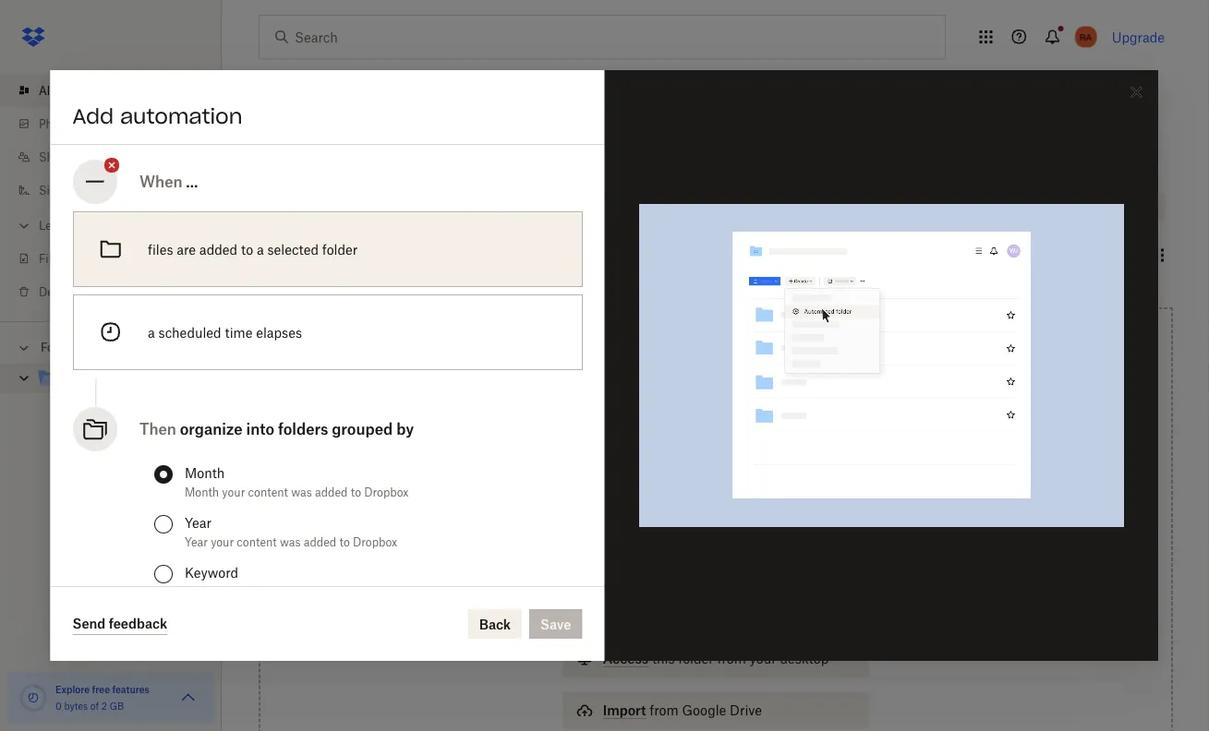 Task type: locate. For each thing, give the bounding box(es) containing it.
to inside year year your content was added to dropbox
[[339, 535, 349, 549]]

month
[[184, 465, 224, 481], [184, 485, 219, 499]]

0 vertical spatial added
[[199, 242, 237, 257]]

0 vertical spatial folder
[[593, 118, 626, 132]]

0 horizontal spatial sample
[[63, 372, 103, 386]]

to left selected
[[241, 242, 253, 257]]

0 vertical spatial a
[[256, 242, 263, 257]]

a
[[256, 242, 263, 257], [147, 325, 154, 340]]

list containing all files
[[0, 63, 222, 321]]

files right deleted
[[83, 285, 104, 299]]

content for month
[[248, 485, 288, 499]]

content for year
[[236, 535, 276, 549]]

0 horizontal spatial from
[[650, 703, 679, 719]]

1 vertical spatial by
[[220, 585, 233, 599]]

0 vertical spatial sample
[[259, 196, 322, 218]]

to down the grouped
[[350, 485, 361, 499]]

content
[[248, 485, 288, 499], [236, 535, 276, 549]]

1 vertical spatial folder
[[322, 242, 357, 257]]

drive
[[730, 703, 762, 719]]

1 vertical spatial sample
[[63, 372, 103, 386]]

by right the grouped
[[396, 420, 413, 438]]

folder inside add automation dialog
[[322, 242, 357, 257]]

organize into folders grouped by
[[179, 420, 413, 438]]

folder right this
[[678, 651, 714, 667]]

added
[[199, 242, 237, 257], [315, 485, 347, 499], [303, 535, 336, 549]]

less image
[[15, 217, 33, 235]]

files up the
[[671, 490, 697, 506]]

was
[[291, 485, 312, 499], [279, 535, 300, 549]]

the
[[678, 511, 698, 526]]

0 vertical spatial month
[[184, 465, 224, 481]]

0 vertical spatial content
[[248, 485, 288, 499]]

group
[[184, 585, 217, 599]]

0 horizontal spatial a
[[147, 325, 154, 340]]

0 horizontal spatial folder
[[322, 242, 357, 257]]

folder right create
[[593, 118, 626, 132]]

added inside month month your content was added to dropbox
[[315, 485, 347, 499]]

files
[[56, 84, 78, 97], [147, 242, 173, 257], [83, 285, 104, 299], [671, 490, 697, 506]]

upgrade
[[1112, 29, 1165, 45]]

automation
[[120, 103, 242, 129]]

1 vertical spatial was
[[279, 535, 300, 549]]

sample link
[[37, 367, 207, 392]]

0 vertical spatial year
[[184, 515, 211, 531]]

you
[[918, 200, 937, 214]]

your up keyword
[[210, 535, 233, 549]]

1 vertical spatial content
[[236, 535, 276, 549]]

dropbox
[[364, 485, 408, 499], [352, 535, 397, 549]]

sample down folders
[[63, 372, 103, 386]]

photos
[[39, 117, 75, 131]]

a left selected
[[256, 242, 263, 257]]

0 vertical spatial was
[[291, 485, 312, 499]]

from up drive
[[717, 651, 746, 667]]

added right are
[[199, 242, 237, 257]]

dropbox inside year year your content was added to dropbox
[[352, 535, 397, 549]]

a left scheduled
[[147, 325, 154, 340]]

files inside "link"
[[56, 84, 78, 97]]

dropbox for month
[[364, 485, 408, 499]]

added for month
[[315, 485, 347, 499]]

folder inside create folder button
[[593, 118, 626, 132]]

1 vertical spatial from
[[650, 703, 679, 719]]

added up year year your content was added to dropbox
[[315, 485, 347, 499]]

2 horizontal spatial folder
[[678, 651, 714, 667]]

0 horizontal spatial by
[[220, 585, 233, 599]]

sample inside 'link'
[[63, 372, 103, 386]]

year up keyword
[[184, 535, 207, 549]]

year right 'year' option
[[184, 515, 211, 531]]

desktop
[[780, 651, 829, 667]]

files are added to a selected folder
[[147, 242, 357, 257]]

dropbox for year
[[352, 535, 397, 549]]

to down month month your content was added to dropbox
[[339, 535, 349, 549]]

was inside year year your content was added to dropbox
[[279, 535, 300, 549]]

of
[[90, 701, 99, 712]]

year year your content was added to dropbox
[[184, 515, 397, 549]]

files for all files
[[56, 84, 78, 97]]

all
[[39, 84, 53, 97]]

your for year
[[210, 535, 233, 549]]

month down the organize
[[184, 485, 219, 499]]

back button
[[468, 610, 522, 639]]

deleted
[[39, 285, 80, 299]]

sample
[[259, 196, 322, 218], [63, 372, 103, 386]]

add automation
[[73, 103, 242, 129]]

1 horizontal spatial by
[[396, 420, 413, 438]]

files inside drop files here to upload, or use the 'upload' button
[[671, 490, 697, 506]]

selected
[[267, 242, 318, 257]]

by down keyword
[[220, 585, 233, 599]]

your left desktop
[[750, 651, 777, 667]]

your inside year year your content was added to dropbox
[[210, 535, 233, 549]]

starred button
[[338, 241, 407, 270]]

1 vertical spatial month
[[184, 485, 219, 499]]

0
[[55, 701, 62, 712]]

from
[[717, 651, 746, 667], [650, 703, 679, 719]]

by
[[396, 420, 413, 438], [220, 585, 233, 599]]

sample up selected
[[259, 196, 322, 218]]

content inside year year your content was added to dropbox
[[236, 535, 276, 549]]

this
[[652, 651, 675, 667]]

'upload'
[[701, 511, 750, 526]]

2 vertical spatial folder
[[678, 651, 714, 667]]

was inside month month your content was added to dropbox
[[291, 485, 312, 499]]

content inside month month your content was added to dropbox
[[248, 485, 288, 499]]

create folder
[[551, 118, 626, 132]]

Month radio
[[154, 466, 172, 484]]

was up year year your content was added to dropbox
[[291, 485, 312, 499]]

0 vertical spatial from
[[717, 651, 746, 667]]

your
[[222, 485, 245, 499], [210, 535, 233, 549], [750, 651, 777, 667]]

1 vertical spatial added
[[315, 485, 347, 499]]

dropbox inside month month your content was added to dropbox
[[364, 485, 408, 499]]

elapses
[[256, 325, 302, 340]]

added inside year year your content was added to dropbox
[[303, 535, 336, 549]]

1 horizontal spatial folder
[[593, 118, 626, 132]]

added for year
[[303, 535, 336, 549]]

0 vertical spatial by
[[396, 420, 413, 438]]

a scheduled time elapses
[[147, 325, 302, 340]]

1 vertical spatial your
[[210, 535, 233, 549]]

your down the organize
[[222, 485, 245, 499]]

...
[[185, 173, 198, 191]]

was for month
[[291, 485, 312, 499]]

to
[[241, 242, 253, 257], [350, 485, 361, 499], [732, 490, 745, 506], [339, 535, 349, 549]]

0 vertical spatial your
[[222, 485, 245, 499]]

from right import on the bottom
[[650, 703, 679, 719]]

added up keywords
[[303, 535, 336, 549]]

your inside month month your content was added to dropbox
[[222, 485, 245, 499]]

folder
[[593, 118, 626, 132], [322, 242, 357, 257], [678, 651, 714, 667]]

1 horizontal spatial sample
[[259, 196, 322, 218]]

year
[[184, 515, 211, 531], [184, 535, 207, 549]]

2 vertical spatial added
[[303, 535, 336, 549]]

1 horizontal spatial a
[[256, 242, 263, 257]]

organize
[[179, 420, 242, 438]]

upload,
[[748, 490, 795, 506]]

was up keyword group by specific keywords
[[279, 535, 300, 549]]

2 vertical spatial your
[[750, 651, 777, 667]]

files right all
[[56, 84, 78, 97]]

folder right recents
[[322, 242, 357, 257]]

month right the month radio
[[184, 465, 224, 481]]

content up year year your content was added to dropbox
[[248, 485, 288, 499]]

send
[[73, 616, 106, 632]]

keyword
[[184, 565, 238, 581]]

1 vertical spatial dropbox
[[352, 535, 397, 549]]

content up keyword group by specific keywords
[[236, 535, 276, 549]]

list
[[0, 63, 222, 321]]

0 vertical spatial dropbox
[[364, 485, 408, 499]]

month month your content was added to dropbox
[[184, 465, 408, 499]]

1 vertical spatial year
[[184, 535, 207, 549]]

import
[[603, 703, 646, 719]]

shared link
[[15, 140, 222, 174]]

files left are
[[147, 242, 173, 257]]

to right here
[[732, 490, 745, 506]]

drop files here to upload, or use the 'upload' button
[[637, 490, 795, 526]]

only
[[890, 200, 915, 214]]



Task type: describe. For each thing, give the bounding box(es) containing it.
your for month
[[222, 485, 245, 499]]

feedback
[[109, 616, 167, 632]]

access this folder from your desktop
[[603, 651, 829, 667]]

or
[[637, 511, 650, 526]]

explore
[[55, 684, 90, 696]]

all files list item
[[0, 74, 222, 107]]

file requests link
[[15, 242, 222, 275]]

all files link
[[15, 74, 222, 107]]

features
[[112, 684, 150, 696]]

file requests
[[39, 252, 106, 266]]

Year radio
[[154, 515, 172, 534]]

deleted files
[[39, 285, 104, 299]]

dropbox image
[[15, 18, 52, 55]]

time
[[224, 325, 252, 340]]

into
[[246, 420, 274, 438]]

folders
[[278, 420, 328, 438]]

folder inside 'more ways to add content' element
[[678, 651, 714, 667]]

here
[[701, 490, 729, 506]]

create folder button
[[539, 74, 665, 144]]

access
[[967, 200, 1003, 214]]

gb
[[110, 701, 124, 712]]

have
[[940, 200, 964, 214]]

2
[[101, 701, 107, 712]]

quota usage element
[[18, 684, 48, 713]]

share
[[1086, 199, 1123, 215]]

recents button
[[259, 241, 330, 270]]

back
[[479, 617, 511, 632]]

your inside 'more ways to add content' element
[[750, 651, 777, 667]]

add
[[73, 103, 114, 129]]

are
[[176, 242, 195, 257]]

1 horizontal spatial from
[[717, 651, 746, 667]]

by inside keyword group by specific keywords
[[220, 585, 233, 599]]

to inside month month your content was added to dropbox
[[350, 485, 361, 499]]

google
[[682, 703, 726, 719]]

1 year from the top
[[184, 515, 211, 531]]

2 month from the top
[[184, 485, 219, 499]]

1 vertical spatial a
[[147, 325, 154, 340]]

explore free features 0 bytes of 2 gb
[[55, 684, 150, 712]]

button
[[754, 511, 794, 526]]

recents
[[273, 248, 316, 262]]

keyword group by specific keywords
[[184, 565, 329, 599]]

deleted files link
[[15, 275, 222, 309]]

to inside drop files here to upload, or use the 'upload' button
[[732, 490, 745, 506]]

files for deleted files
[[83, 285, 104, 299]]

scheduled
[[158, 325, 221, 340]]

share button
[[1054, 192, 1134, 222]]

only you have access
[[890, 200, 1003, 214]]

upgrade link
[[1112, 29, 1165, 45]]

then
[[139, 420, 176, 438]]

import from google drive
[[603, 703, 762, 719]]

shared
[[39, 150, 77, 164]]

more ways to add content element
[[559, 602, 873, 732]]

drop
[[637, 490, 668, 506]]

access
[[603, 651, 649, 667]]

1 month from the top
[[184, 465, 224, 481]]

2 year from the top
[[184, 535, 207, 549]]

when
[[139, 173, 182, 191]]

signatures
[[39, 183, 96, 197]]

bytes
[[64, 701, 88, 712]]

use
[[653, 511, 675, 526]]

Keyword radio
[[154, 565, 172, 584]]

send feedback
[[73, 616, 167, 632]]

all files
[[39, 84, 78, 97]]

free
[[92, 684, 110, 696]]

files inside add automation dialog
[[147, 242, 173, 257]]

keywords
[[280, 585, 329, 599]]

create
[[551, 118, 590, 132]]

photos link
[[15, 107, 222, 140]]

folders
[[41, 341, 81, 355]]

files for drop files here to upload, or use the 'upload' button
[[671, 490, 697, 506]]

file
[[39, 252, 58, 266]]

folders button
[[0, 333, 222, 361]]

signatures link
[[15, 174, 222, 207]]

add automation dialog
[[50, 70, 1159, 661]]

grouped
[[331, 420, 392, 438]]

starred
[[352, 248, 392, 262]]

was for year
[[279, 535, 300, 549]]

less
[[39, 218, 63, 232]]

send feedback button
[[73, 613, 167, 635]]

specific
[[236, 585, 277, 599]]

requests
[[61, 252, 106, 266]]



Task type: vqa. For each thing, say whether or not it's contained in the screenshot.
Finished
no



